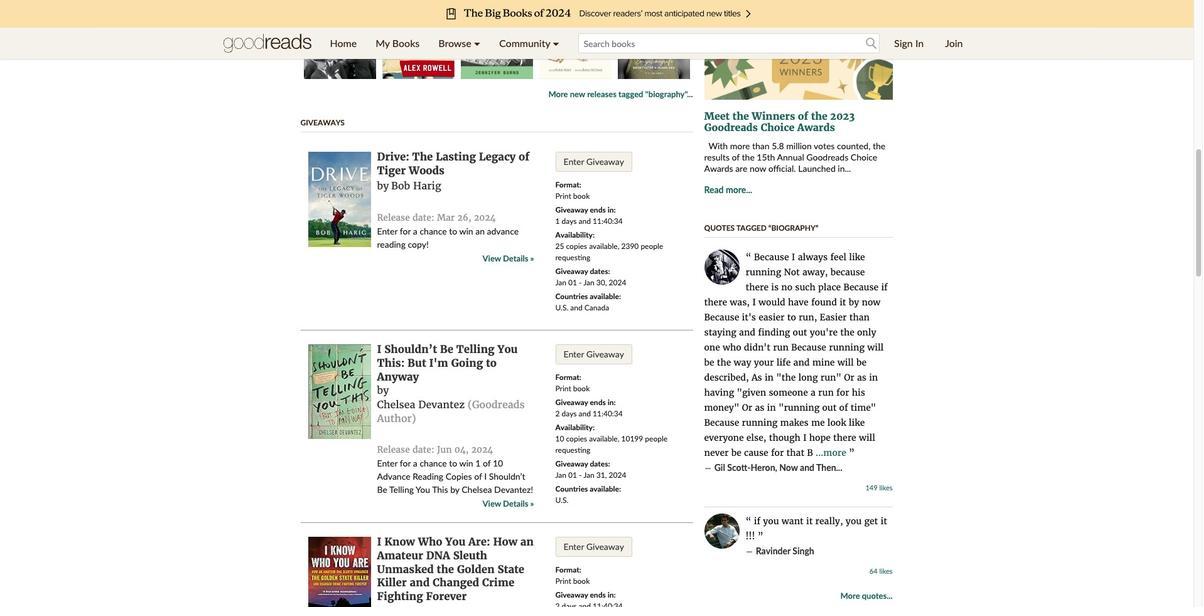 Task type: vqa. For each thing, say whether or not it's contained in the screenshot.
Goodreads on Instagram image
no



Task type: locate. For each thing, give the bounding box(es) containing it.
3 book from the top
[[573, 577, 590, 587]]

format: print book giveaway ends in: 1 days and 11:40:34 availability: 25 copies available,         2390 people requesting giveaway dates: jan 01         - jan 30, 2024 countries available: u.s. and canada
[[556, 180, 663, 313]]

you inside i shouldn't be telling you this: but i'm going to anyway
[[498, 343, 518, 357]]

1 vertical spatial goodreads
[[807, 152, 849, 162]]

copies inside format: print book giveaway ends in: 2 days and 11:40:34 availability: 10 copies available,         10199 people requesting giveaway dates: jan 01         - jan 31, 2024 countries available: u.s.
[[566, 435, 587, 444]]

1 vertical spatial release
[[377, 445, 410, 456]]

you inside release           date: jun 04, 2024 enter for a chance to win 1 of 10 advance reading copies of i shouldn't be telling you this by chelsea devantez! view details »
[[416, 485, 430, 496]]

like up because
[[849, 252, 865, 263]]

1 vertical spatial if
[[754, 516, 761, 527]]

- for of
[[579, 278, 582, 288]]

copies for i shouldn't be telling you this: but i'm going to anyway
[[566, 435, 587, 444]]

1 inside release           date: jun 04, 2024 enter for a chance to win 1 of 10 advance reading copies of i shouldn't be telling you this by chelsea devantez! view details »
[[476, 459, 481, 469]]

1 details from the top
[[503, 254, 528, 264]]

awards down "results"
[[704, 163, 733, 174]]

dna
[[426, 549, 450, 563]]

0 horizontal spatial goodreads
[[704, 121, 758, 134]]

goodreads inside the with more than 5.8 million votes counted, the results of the 15th annual goodreads choice awards are now official. launched in...
[[807, 152, 849, 162]]

giveaway ends in:
[[556, 591, 616, 600]]

choice up 5.8
[[761, 121, 795, 134]]

dates:
[[590, 267, 610, 276], [590, 460, 610, 469]]

" right !!!
[[758, 531, 763, 542]]

-
[[579, 278, 582, 288], [579, 471, 582, 480]]

enter giveaway link for i know who you are: how an amateur dna sleuth unmasked the golden state killer and changed crime fighting forever
[[556, 538, 632, 558]]

ravinder
[[756, 546, 791, 557]]

1 vertical spatial copies
[[566, 435, 587, 444]]

it
[[840, 297, 846, 308], [806, 516, 813, 527], [881, 516, 887, 527]]

1 11:40:34 from the top
[[593, 217, 623, 226]]

days
[[562, 217, 577, 226], [562, 410, 577, 419]]

you left want
[[763, 516, 779, 527]]

people inside format: print book giveaway ends in: 1 days and 11:40:34 availability: 25 copies available,         2390 people requesting giveaway dates: jan 01         - jan 30, 2024 countries available: u.s. and canada
[[641, 242, 663, 251]]

2 availability: from the top
[[556, 423, 595, 433]]

1 vertical spatial win
[[459, 459, 473, 469]]

enter inside release           date: jun 04, 2024 enter for a chance to win 1 of 10 advance reading copies of i shouldn't be telling you this by chelsea devantez! view details »
[[377, 459, 398, 469]]

3 enter giveaway from the top
[[564, 542, 624, 553]]

print inside format: print book giveaway ends in: 2 days and 11:40:34 availability: 10 copies available,         10199 people requesting giveaway dates: jan 01         - jan 31, 2024 countries available: u.s.
[[556, 384, 571, 394]]

of inside the because i always feel like running not away, because there is no such place because if there was, i would have found it by now because it's easier to run, easier than staying and finding out you're the only one who didn't run because running will be the way your life and mine will be described, as in "the long run" or as in having "given someone a run for his money" or as in "running out of time" because running makes me look like everyone else, though i hope there will never be cause for that b
[[839, 402, 848, 414]]

10 inside format: print book giveaway ends in: 2 days and 11:40:34 availability: 10 copies available,         10199 people requesting giveaway dates: jan 01         - jan 31, 2024 countries available: u.s.
[[556, 435, 564, 444]]

01 inside format: print book giveaway ends in: 1 days and 11:40:34 availability: 25 copies available,         2390 people requesting giveaway dates: jan 01         - jan 30, 2024 countries available: u.s. and canada
[[568, 278, 577, 288]]

view details » link down devantez!
[[483, 498, 534, 512]]

1 vertical spatial view details » link
[[483, 498, 534, 512]]

i shouldn't be telling you this by chelsea devantez image
[[308, 345, 371, 440]]

gil scott-heron image
[[704, 250, 740, 285]]

to inside release           date: mar 26, 2024 enter for a chance to win an advance reading copy! view details »
[[449, 226, 457, 237]]

of inside the with more than 5.8 million votes counted, the results of the 15th annual goodreads choice awards are now official. launched in...
[[732, 152, 740, 162]]

be inside i shouldn't be telling you this: but i'm going to anyway
[[440, 343, 453, 357]]

in
[[765, 372, 774, 384], [869, 372, 878, 384], [767, 402, 776, 414]]

1 view from the top
[[483, 254, 501, 264]]

available: inside format: print book giveaway ends in: 1 days and 11:40:34 availability: 25 copies available,         2390 people requesting giveaway dates: jan 01         - jan 30, 2024 countries available: u.s. and canada
[[590, 292, 621, 301]]

book inside format: print book
[[573, 577, 590, 587]]

1 horizontal spatial as
[[857, 372, 867, 384]]

there down the look
[[834, 433, 857, 444]]

goodreads down votes
[[807, 152, 849, 162]]

heron,
[[751, 463, 777, 473]]

0 vertical spatial an
[[476, 226, 485, 237]]

of inside "meet the winners of the 2023 goodreads choice awards"
[[798, 110, 808, 122]]

3 format: from the top
[[556, 566, 581, 575]]

2 vertical spatial enter giveaway
[[564, 542, 624, 553]]

1 countries from the top
[[556, 292, 588, 301]]

2 horizontal spatial you
[[498, 343, 518, 357]]

a up copy!
[[413, 226, 418, 237]]

days for drive: the lasting legacy of tiger woods
[[562, 217, 577, 226]]

copies left 10199
[[566, 435, 587, 444]]

counted,
[[837, 141, 871, 151]]

details down devantez!
[[503, 500, 528, 510]]

read
[[704, 184, 724, 195]]

print inside format: print book
[[556, 577, 571, 587]]

days right the 2
[[562, 410, 577, 419]]

chance
[[420, 226, 447, 237], [420, 459, 447, 469]]

my books
[[376, 37, 420, 49]]

format: up the 2
[[556, 373, 581, 382]]

in...
[[838, 163, 851, 174]]

be up the scott-
[[732, 448, 742, 459]]

canada
[[585, 303, 609, 313]]

days inside format: print book giveaway ends in: 2 days and 11:40:34 availability: 10 copies available,         10199 people requesting giveaway dates: jan 01         - jan 31, 2024 countries available: u.s.
[[562, 410, 577, 419]]

u.s.
[[556, 303, 569, 313], [556, 496, 569, 506]]

quotes
[[704, 223, 735, 233]]

view details » link down advance
[[483, 252, 534, 265]]

2 chance from the top
[[420, 459, 447, 469]]

chelsea inside release           date: jun 04, 2024 enter for a chance to win 1 of 10 advance reading copies of i shouldn't be telling you this by chelsea devantez! view details »
[[462, 485, 492, 496]]

2 u.s. from the top
[[556, 496, 569, 506]]

chance inside release           date: jun 04, 2024 enter for a chance to win 1 of 10 advance reading copies of i shouldn't be telling you this by chelsea devantez! view details »
[[420, 459, 447, 469]]

2 ends from the top
[[590, 398, 606, 408]]

release           date: mar 26, 2024 enter for a chance to win an advance reading copy! view details »
[[377, 212, 534, 264]]

a inside release           date: jun 04, 2024 enter for a chance to win 1 of 10 advance reading copies of i shouldn't be telling you this by chelsea devantez! view details »
[[413, 459, 418, 469]]

2024 right the 04,
[[471, 445, 493, 456]]

" up !!!
[[746, 516, 754, 527]]

149
[[866, 484, 878, 492]]

0 horizontal spatial run
[[773, 342, 789, 353]]

2 likes from the top
[[880, 568, 893, 576]]

print for drive: the lasting legacy of tiger woods
[[556, 192, 571, 201]]

0 horizontal spatial chelsea
[[377, 399, 415, 412]]

more left new
[[549, 89, 568, 99]]

2 view from the top
[[483, 500, 501, 510]]

countries right devantez!
[[556, 485, 588, 494]]

0 vertical spatial or
[[844, 372, 855, 384]]

0 horizontal spatial "
[[758, 531, 763, 542]]

advance
[[377, 472, 411, 483]]

1 availability: from the top
[[556, 231, 595, 240]]

0 vertical spatial ends
[[590, 205, 606, 215]]

11:40:34 up 10199
[[593, 410, 623, 419]]

woods
[[409, 164, 445, 178]]

1 horizontal spatial goodreads
[[807, 152, 849, 162]]

i right copies
[[484, 472, 487, 483]]

1 available, from the top
[[589, 242, 620, 251]]

such
[[795, 282, 816, 293]]

a for 26,
[[413, 226, 418, 237]]

chance inside release           date: mar 26, 2024 enter for a chance to win an advance reading copy! view details »
[[420, 226, 447, 237]]

1 chance from the top
[[420, 226, 447, 237]]

one
[[704, 342, 720, 353]]

makes
[[780, 417, 809, 429]]

be up his
[[857, 357, 867, 368]]

in:
[[608, 205, 616, 215], [608, 398, 616, 408], [608, 591, 616, 600]]

1 horizontal spatial chelsea
[[462, 485, 492, 496]]

availability:
[[556, 231, 595, 240], [556, 423, 595, 433]]

running up else,
[[742, 417, 778, 429]]

the up forever
[[437, 563, 454, 577]]

countries for of
[[556, 292, 588, 301]]

will up run"
[[838, 357, 854, 368]]

1 enter giveaway from the top
[[564, 156, 624, 167]]

1 release from the top
[[377, 212, 410, 223]]

long
[[799, 372, 818, 384]]

0 vertical spatial requesting
[[556, 253, 591, 263]]

there left is at top right
[[746, 282, 769, 293]]

of inside drive: the lasting legacy of tiger woods by bob harig
[[519, 150, 530, 164]]

1 ends from the top
[[590, 205, 606, 215]]

enter for i shouldn't be telling you this: but i'm going to anyway
[[564, 349, 584, 360]]

i know who you are by barbara rae-venter image
[[308, 538, 371, 608]]

2 details from the top
[[503, 500, 528, 510]]

dates: inside format: print book giveaway ends in: 1 days and 11:40:34 availability: 25 copies available,         2390 people requesting giveaway dates: jan 01         - jan 30, 2024 countries available: u.s. and canada
[[590, 267, 610, 276]]

u.s. inside format: print book giveaway ends in: 2 days and 11:40:34 availability: 10 copies available,         10199 people requesting giveaway dates: jan 01         - jan 31, 2024 countries available: u.s.
[[556, 496, 569, 506]]

choice down counted,
[[851, 152, 878, 162]]

" right ...more
[[849, 448, 855, 459]]

requesting down the 2
[[556, 446, 591, 455]]

join
[[945, 37, 963, 49]]

as
[[752, 372, 762, 384]]

11:40:34
[[593, 217, 623, 226], [593, 410, 623, 419]]

- left 31,
[[579, 471, 582, 480]]

be right but
[[440, 343, 453, 357]]

0 vertical spatial u.s.
[[556, 303, 569, 313]]

print for i shouldn't be telling you this: but i'm going to anyway
[[556, 384, 571, 394]]

for up copy!
[[400, 226, 411, 237]]

to left run,
[[787, 312, 796, 323]]

01 left 31,
[[568, 471, 577, 480]]

2 days from the top
[[562, 410, 577, 419]]

1 vertical spatial chance
[[420, 459, 447, 469]]

by right the found
[[849, 297, 859, 308]]

if
[[881, 282, 888, 293], [754, 516, 761, 527]]

browse ▾
[[439, 37, 480, 49]]

chance for jun
[[420, 459, 447, 469]]

or down "given at right bottom
[[742, 402, 753, 414]]

unmasked
[[377, 563, 434, 577]]

1 copies from the top
[[566, 242, 587, 251]]

with
[[709, 141, 728, 151]]

this
[[432, 485, 448, 496]]

1 vertical spatial telling
[[389, 485, 414, 496]]

more
[[730, 141, 750, 151]]

0 vertical spatial you
[[498, 343, 518, 357]]

0 vertical spatial telling
[[456, 343, 495, 357]]

enter giveaway for drive: the lasting legacy of tiger woods
[[564, 156, 624, 167]]

0 vertical spatial release
[[377, 212, 410, 223]]

1 enter giveaway link from the top
[[556, 152, 632, 172]]

1 vertical spatial in:
[[608, 398, 616, 408]]

2 book from the top
[[573, 384, 590, 394]]

01 inside format: print book giveaway ends in: 2 days and 11:40:34 availability: 10 copies available,         10199 people requesting giveaway dates: jan 01         - jan 31, 2024 countries available: u.s.
[[568, 471, 577, 480]]

(goodreads author)
[[377, 399, 525, 426]]

you left 'get'
[[846, 516, 862, 527]]

1 vertical spatial people
[[645, 435, 668, 444]]

now up the only on the bottom of page
[[862, 297, 881, 308]]

a up reading
[[413, 459, 418, 469]]

i know who you are: how an amateur dna sleuth unmasked the golden state killer and changed crime fighting forever
[[377, 536, 534, 604]]

copies
[[566, 242, 587, 251], [566, 435, 587, 444]]

golden
[[457, 563, 495, 577]]

view inside release           date: mar 26, 2024 enter for a chance to win an advance reading copy! view details »
[[483, 254, 501, 264]]

2 available, from the top
[[589, 435, 620, 444]]

dates: up 31,
[[590, 460, 610, 469]]

book
[[573, 192, 590, 201], [573, 384, 590, 394], [573, 577, 590, 587]]

copies inside format: print book giveaway ends in: 1 days and 11:40:34 availability: 25 copies available,         2390 people requesting giveaway dates: jan 01         - jan 30, 2024 countries available: u.s. and canada
[[566, 242, 587, 251]]

will down time"
[[859, 433, 876, 444]]

in: inside format: print book giveaway ends in: 2 days and 11:40:34 availability: 10 copies available,         10199 people requesting giveaway dates: jan 01         - jan 31, 2024 countries available: u.s.
[[608, 398, 616, 408]]

choice inside "meet the winners of the 2023 goodreads choice awards"
[[761, 121, 795, 134]]

1 vertical spatial chelsea
[[462, 485, 492, 496]]

chelsea down copies
[[462, 485, 492, 496]]

1 horizontal spatial now
[[862, 297, 881, 308]]

likes
[[880, 484, 893, 492], [880, 568, 893, 576]]

1 vertical spatial 01
[[568, 471, 577, 480]]

1 vertical spatial available:
[[590, 485, 621, 494]]

0 vertical spatial chelsea
[[377, 399, 415, 412]]

2 - from the top
[[579, 471, 582, 480]]

1 vertical spatial 11:40:34
[[593, 410, 623, 419]]

0 vertical spatial dates:
[[590, 267, 610, 276]]

...more link
[[816, 448, 847, 459]]

2 view details » link from the top
[[483, 498, 534, 512]]

"running
[[779, 402, 820, 414]]

requesting for i shouldn't be telling you this: but i'm going to anyway
[[556, 446, 591, 455]]

win for 04,
[[459, 459, 473, 469]]

1 view details » link from the top
[[483, 252, 534, 265]]

2 dates: from the top
[[590, 460, 610, 469]]

1 in: from the top
[[608, 205, 616, 215]]

official.
[[769, 163, 796, 174]]

countries inside format: print book giveaway ends in: 2 days and 11:40:34 availability: 10 copies available,         10199 people requesting giveaway dates: jan 01         - jan 31, 2024 countries available: u.s.
[[556, 485, 588, 494]]

chance down mar
[[420, 226, 447, 237]]

date: inside release           date: mar 26, 2024 enter for a chance to win an advance reading copy! view details »
[[413, 212, 434, 223]]

0 vertical spatial 10
[[556, 435, 564, 444]]

2 horizontal spatial it
[[881, 516, 887, 527]]

and inside ...more " ― gil scott-heron, now and then...
[[800, 463, 815, 473]]

2 01 from the top
[[568, 471, 577, 480]]

01 for 2024
[[568, 471, 577, 480]]

now and then... link
[[780, 463, 843, 473]]

if inside "if you want it really, you get it !!!"
[[754, 516, 761, 527]]

available, for drive: the lasting legacy of tiger woods
[[589, 242, 620, 251]]

to inside release           date: jun 04, 2024 enter for a chance to win 1 of 10 advance reading copies of i shouldn't be telling you this by chelsea devantez! view details »
[[449, 459, 457, 469]]

2 » from the top
[[530, 500, 534, 510]]

if you want it really, you get it !!!
[[746, 516, 887, 542]]

2 ▾ from the left
[[553, 37, 559, 49]]

0 vertical spatial there
[[746, 282, 769, 293]]

1 » from the top
[[530, 254, 534, 264]]

view
[[483, 254, 501, 264], [483, 500, 501, 510]]

than up the 15th
[[752, 141, 770, 151]]

availability: down the 2
[[556, 423, 595, 433]]

days inside format: print book giveaway ends in: 1 days and 11:40:34 availability: 25 copies available,         2390 people requesting giveaway dates: jan 01         - jan 30, 2024 countries available: u.s. and canada
[[562, 217, 577, 226]]

1 vertical spatial dates:
[[590, 460, 610, 469]]

1 horizontal spatial telling
[[456, 343, 495, 357]]

1 book from the top
[[573, 192, 590, 201]]

2 format: from the top
[[556, 373, 581, 382]]

2024 inside release           date: mar 26, 2024 enter for a chance to win an advance reading copy! view details »
[[474, 212, 496, 223]]

if right place
[[881, 282, 888, 293]]

format: inside format: print book
[[556, 566, 581, 575]]

1 vertical spatial likes
[[880, 568, 893, 576]]

by down the tiger
[[377, 179, 389, 192]]

requesting inside format: print book giveaway ends in: 1 days and 11:40:34 availability: 25 copies available,         2390 people requesting giveaway dates: jan 01         - jan 30, 2024 countries available: u.s. and canada
[[556, 253, 591, 263]]

2 11:40:34 from the top
[[593, 410, 623, 419]]

1 you from the left
[[763, 516, 779, 527]]

2 in: from the top
[[608, 398, 616, 408]]

1 vertical spatial days
[[562, 410, 577, 419]]

book for i shouldn't be telling you this: but i'm going to anyway
[[573, 384, 590, 394]]

run up the life
[[773, 342, 789, 353]]

1 vertical spatial ends
[[590, 398, 606, 408]]

running down the only on the bottom of page
[[829, 342, 865, 353]]

we are your soldiers: how gamal abdel nasser remade the arab world image
[[382, 0, 454, 79]]

...more
[[816, 448, 847, 459]]

to for i shouldn't be telling you this: but i'm going to anyway
[[486, 357, 497, 370]]

2024 inside format: print book giveaway ends in: 1 days and 11:40:34 availability: 25 copies available,         2390 people requesting giveaway dates: jan 01         - jan 30, 2024 countries available: u.s. and canada
[[609, 278, 626, 288]]

1 01 from the top
[[568, 278, 577, 288]]

0 horizontal spatial awards
[[704, 163, 733, 174]]

2 requesting from the top
[[556, 446, 591, 455]]

availability: inside format: print book giveaway ends in: 1 days and 11:40:34 availability: 25 copies available,         2390 people requesting giveaway dates: jan 01         - jan 30, 2024 countries available: u.s. and canada
[[556, 231, 595, 240]]

i left know
[[377, 536, 382, 550]]

to right 'going'
[[486, 357, 497, 370]]

by down copies
[[450, 485, 460, 496]]

0 vertical spatial -
[[579, 278, 582, 288]]

11:40:34 inside format: print book giveaway ends in: 1 days and 11:40:34 availability: 25 copies available,         2390 people requesting giveaway dates: jan 01         - jan 30, 2024 countries available: u.s. and canada
[[593, 217, 623, 226]]

2 enter giveaway from the top
[[564, 349, 624, 360]]

dates: up "30,"
[[590, 267, 610, 276]]

people inside format: print book giveaway ends in: 2 days and 11:40:34 availability: 10 copies available,         10199 people requesting giveaway dates: jan 01         - jan 31, 2024 countries available: u.s.
[[645, 435, 668, 444]]

browse ▾ button
[[429, 28, 490, 59]]

1 horizontal spatial than
[[850, 312, 870, 323]]

" down tagged
[[746, 252, 754, 263]]

view down devantez!
[[483, 500, 501, 510]]

for down "though"
[[771, 448, 784, 459]]

2 copies from the top
[[566, 435, 587, 444]]

more for more quotes...
[[841, 591, 860, 602]]

bob
[[391, 179, 410, 192]]

2390
[[621, 242, 639, 251]]

2 vertical spatial print
[[556, 577, 571, 587]]

date: inside release           date: jun 04, 2024 enter for a chance to win 1 of 10 advance reading copies of i shouldn't be telling you this by chelsea devantez! view details »
[[413, 445, 434, 456]]

30,
[[597, 278, 607, 288]]

enter giveaway link for drive: the lasting legacy of tiger woods
[[556, 152, 632, 172]]

dates: for drive: the lasting legacy of tiger woods
[[590, 267, 610, 276]]

date: left mar
[[413, 212, 434, 223]]

than inside the with more than 5.8 million votes counted, the results of the 15th annual goodreads choice awards are now official. launched in...
[[752, 141, 770, 151]]

0 vertical spatial available,
[[589, 242, 620, 251]]

available: down 31,
[[590, 485, 621, 494]]

0 vertical spatial more
[[549, 89, 568, 99]]

0 vertical spatial people
[[641, 242, 663, 251]]

0 vertical spatial run
[[773, 342, 789, 353]]

1 vertical spatial view
[[483, 500, 501, 510]]

goodreads
[[704, 121, 758, 134], [807, 152, 849, 162]]

an right how
[[521, 536, 534, 550]]

crime
[[482, 577, 514, 591]]

1 ▾ from the left
[[474, 37, 480, 49]]

1 horizontal spatial there
[[746, 282, 769, 293]]

0 vertical spatial enter giveaway link
[[556, 152, 632, 172]]

1 horizontal spatial if
[[881, 282, 888, 293]]

1 horizontal spatial an
[[521, 536, 534, 550]]

awards up votes
[[798, 121, 835, 134]]

0 vertical spatial format:
[[556, 180, 581, 190]]

be down one
[[704, 357, 714, 368]]

0 vertical spatial available:
[[590, 292, 621, 301]]

1 likes from the top
[[880, 484, 893, 492]]

and
[[579, 217, 591, 226], [570, 303, 583, 313], [739, 327, 756, 338], [794, 357, 810, 368], [579, 410, 591, 419], [800, 463, 815, 473], [410, 577, 430, 591]]

people for i shouldn't be telling you this: but i'm going to anyway
[[645, 435, 668, 444]]

release for mar
[[377, 212, 410, 223]]

3 print from the top
[[556, 577, 571, 587]]

drive by bob harig image
[[308, 152, 371, 247]]

giveaways
[[301, 118, 345, 127]]

i up anyway
[[377, 343, 382, 357]]

release inside release           date: mar 26, 2024 enter for a chance to win an advance reading copy! view details »
[[377, 212, 410, 223]]

in: inside format: print book giveaway ends in: 1 days and 11:40:34 availability: 25 copies available,         2390 people requesting giveaway dates: jan 01         - jan 30, 2024 countries available: u.s. and canada
[[608, 205, 616, 215]]

it up easier
[[840, 297, 846, 308]]

"the
[[776, 372, 796, 384]]

" inside ...more " ― gil scott-heron, now and then...
[[849, 448, 855, 459]]

available:
[[590, 292, 621, 301], [590, 485, 621, 494]]

the right counted,
[[873, 141, 886, 151]]

01 left "30,"
[[568, 278, 577, 288]]

book inside format: print book giveaway ends in: 2 days and 11:40:34 availability: 10 copies available,         10199 people requesting giveaway dates: jan 01         - jan 31, 2024 countries available: u.s.
[[573, 384, 590, 394]]

more left quotes...
[[841, 591, 860, 602]]

than up the only on the bottom of page
[[850, 312, 870, 323]]

1 print from the top
[[556, 192, 571, 201]]

menu containing home
[[321, 28, 569, 59]]

1 requesting from the top
[[556, 253, 591, 263]]

format: inside format: print book giveaway ends in: 2 days and 11:40:34 availability: 10 copies available,         10199 people requesting giveaway dates: jan 01         - jan 31, 2024 countries available: u.s.
[[556, 373, 581, 382]]

0 vertical spatial countries
[[556, 292, 588, 301]]

choice inside the with more than 5.8 million votes counted, the results of the 15th annual goodreads choice awards are now official. launched in...
[[851, 152, 878, 162]]

0 vertical spatial days
[[562, 217, 577, 226]]

0 vertical spatial 01
[[568, 278, 577, 288]]

likes for because i always feel like running not away, because there is no such place because if there was, i would have found it by now because it's easier to run, easier than staying and finding out you're the only one who didn't run because running will be the way your life and mine will be described, as in "the long run" or as in having "given someone a run for his money" or as in "running out of time" because running makes me look like everyone else, though i hope there will never be cause for that b
[[880, 484, 893, 492]]

― left gil
[[704, 463, 712, 474]]

tagged
[[737, 223, 767, 233]]

menu
[[321, 28, 569, 59]]

1 days from the top
[[562, 217, 577, 226]]

community
[[499, 37, 550, 49]]

winners
[[752, 110, 795, 122]]

format: for i shouldn't be telling you this: but i'm going to anyway
[[556, 373, 581, 382]]

enter inside release           date: mar 26, 2024 enter for a chance to win an advance reading copy! view details »
[[377, 226, 398, 237]]

1 vertical spatial book
[[573, 384, 590, 394]]

requesting inside format: print book giveaway ends in: 2 days and 11:40:34 availability: 10 copies available,         10199 people requesting giveaway dates: jan 01         - jan 31, 2024 countries available: u.s.
[[556, 446, 591, 455]]

availability: for drive: the lasting legacy of tiger woods
[[556, 231, 595, 240]]

details down advance
[[503, 254, 528, 264]]

enter giveaway
[[564, 156, 624, 167], [564, 349, 624, 360], [564, 542, 624, 553]]

1 vertical spatial print
[[556, 384, 571, 394]]

a down 'long' at the bottom right of page
[[811, 387, 816, 399]]

not
[[784, 267, 800, 278]]

11:40:34 for drive: the lasting legacy of tiger woods
[[593, 217, 623, 226]]

2024
[[474, 212, 496, 223], [609, 278, 626, 288], [471, 445, 493, 456], [609, 471, 626, 480]]

i inside release           date: jun 04, 2024 enter for a chance to win 1 of 10 advance reading copies of i shouldn't be telling you this by chelsea devantez! view details »
[[484, 472, 487, 483]]

2 vertical spatial book
[[573, 577, 590, 587]]

available: up canada
[[590, 292, 621, 301]]

1 horizontal spatial you
[[846, 516, 862, 527]]

you
[[763, 516, 779, 527], [846, 516, 862, 527]]

1 vertical spatial as
[[755, 402, 765, 414]]

for
[[400, 226, 411, 237], [837, 387, 849, 399], [771, 448, 784, 459], [400, 459, 411, 469]]

2 date: from the top
[[413, 445, 434, 456]]

2 win from the top
[[459, 459, 473, 469]]

- inside format: print book giveaway ends in: 1 days and 11:40:34 availability: 25 copies available,         2390 people requesting giveaway dates: jan 01         - jan 30, 2024 countries available: u.s. and canada
[[579, 278, 582, 288]]

will down the only on the bottom of page
[[867, 342, 884, 353]]

availability: for i shouldn't be telling you this: but i'm going to anyway
[[556, 423, 595, 433]]

1 u.s. from the top
[[556, 303, 569, 313]]

always
[[798, 252, 828, 263]]

2 " from the top
[[746, 516, 754, 527]]

book for drive: the lasting legacy of tiger woods
[[573, 192, 590, 201]]

0 vertical spatial print
[[556, 192, 571, 201]]

and inside format: print book giveaway ends in: 2 days and 11:40:34 availability: 10 copies available,         10199 people requesting giveaway dates: jan 01         - jan 31, 2024 countries available: u.s.
[[579, 410, 591, 419]]

- inside format: print book giveaway ends in: 2 days and 11:40:34 availability: 10 copies available,         10199 people requesting giveaway dates: jan 01         - jan 31, 2024 countries available: u.s.
[[579, 471, 582, 480]]

- left "30,"
[[579, 278, 582, 288]]

0 horizontal spatial be
[[377, 485, 387, 496]]

with more than 5.8 million votes counted, the results of the 15th annual goodreads choice awards are now official. launched in...
[[704, 141, 886, 174]]

skam den som ger sig : en självbiografi image
[[618, 0, 690, 79]]

1 date: from the top
[[413, 212, 434, 223]]

" for if
[[746, 516, 754, 527]]

1 vertical spatial u.s.
[[556, 496, 569, 506]]

me
[[811, 417, 825, 429]]

1 " from the top
[[746, 252, 754, 263]]

telling down advance
[[389, 485, 414, 496]]

0 horizontal spatial there
[[704, 297, 727, 308]]

available, inside format: print book giveaway ends in: 1 days and 11:40:34 availability: 25 copies available,         2390 people requesting giveaway dates: jan 01         - jan 30, 2024 countries available: u.s. and canada
[[589, 242, 620, 251]]

1 horizontal spatial 10
[[556, 435, 564, 444]]

print inside format: print book giveaway ends in: 1 days and 11:40:34 availability: 25 copies available,         2390 people requesting giveaway dates: jan 01         - jan 30, 2024 countries available: u.s. and canada
[[556, 192, 571, 201]]

ends inside format: print book giveaway ends in: 2 days and 11:40:34 availability: 10 copies available,         10199 people requesting giveaway dates: jan 01         - jan 31, 2024 countries available: u.s.
[[590, 398, 606, 408]]

enter
[[564, 156, 584, 167], [377, 226, 398, 237], [564, 349, 584, 360], [377, 459, 398, 469], [564, 542, 584, 553]]

u.s. inside format: print book giveaway ends in: 1 days and 11:40:34 availability: 25 copies available,         2390 people requesting giveaway dates: jan 01         - jan 30, 2024 countries available: u.s. and canada
[[556, 303, 569, 313]]

1 format: from the top
[[556, 180, 581, 190]]

0 vertical spatial date:
[[413, 212, 434, 223]]

2 countries from the top
[[556, 485, 588, 494]]

you right 'going'
[[498, 343, 518, 357]]

1 win from the top
[[459, 226, 473, 237]]

more quotes...
[[841, 591, 893, 602]]

win inside release           date: jun 04, 2024 enter for a chance to win 1 of 10 advance reading copies of i shouldn't be telling you this by chelsea devantez! view details »
[[459, 459, 473, 469]]

dates: inside format: print book giveaway ends in: 2 days and 11:40:34 availability: 10 copies available,         10199 people requesting giveaway dates: jan 01         - jan 31, 2024 countries available: u.s.
[[590, 460, 610, 469]]

cause
[[744, 448, 769, 459]]

an left advance
[[476, 226, 485, 237]]

was,
[[730, 297, 750, 308]]

book inside format: print book giveaway ends in: 1 days and 11:40:34 availability: 25 copies available,         2390 people requesting giveaway dates: jan 01         - jan 30, 2024 countries available: u.s. and canada
[[573, 192, 590, 201]]

1 dates: from the top
[[590, 267, 610, 276]]

"
[[849, 448, 855, 459], [758, 531, 763, 542]]

there left was,
[[704, 297, 727, 308]]

1 available: from the top
[[590, 292, 621, 301]]

1 horizontal spatial run
[[818, 387, 834, 399]]

this:
[[377, 357, 405, 370]]

1 vertical spatial »
[[530, 500, 534, 510]]

to for release           date: mar 26, 2024 enter for a chance to win an advance reading copy! view details »
[[449, 226, 457, 237]]

2 enter giveaway link from the top
[[556, 345, 632, 365]]

1 vertical spatial now
[[862, 297, 881, 308]]

0 horizontal spatial an
[[476, 226, 485, 237]]

2 print from the top
[[556, 384, 571, 394]]

everyone
[[704, 433, 744, 444]]

sign in link
[[885, 28, 933, 59]]

million
[[787, 141, 812, 151]]

0 vertical spatial "
[[746, 252, 754, 263]]

10 down the 2
[[556, 435, 564, 444]]

community ▾
[[499, 37, 559, 49]]

to inside i shouldn't be telling you this: but i'm going to anyway
[[486, 357, 497, 370]]

chelsea up author)
[[377, 399, 415, 412]]

more new releases tagged "biography"...
[[549, 89, 693, 99]]

1 vertical spatial requesting
[[556, 446, 591, 455]]

3 enter giveaway link from the top
[[556, 538, 632, 558]]

1 vertical spatial "
[[746, 516, 754, 527]]

2 release from the top
[[377, 445, 410, 456]]

11:40:34 for i shouldn't be telling you this: but i'm going to anyway
[[593, 410, 623, 419]]

home link
[[321, 28, 366, 59]]

mar
[[437, 212, 455, 223]]

drive: the lasting legacy of tiger woods by bob harig
[[377, 150, 530, 192]]

1 vertical spatial more
[[841, 591, 860, 602]]

0 horizontal spatial shouldn't
[[384, 343, 437, 357]]

― inside ...more " ― gil scott-heron, now and then...
[[704, 463, 712, 474]]

2 available: from the top
[[590, 485, 621, 494]]

» inside release           date: jun 04, 2024 enter for a chance to win 1 of 10 advance reading copies of i shouldn't be telling you this by chelsea devantez! view details »
[[530, 500, 534, 510]]

Search books text field
[[578, 33, 880, 53]]

1 inside format: print book giveaway ends in: 1 days and 11:40:34 availability: 25 copies available,         2390 people requesting giveaway dates: jan 01         - jan 30, 2024 countries available: u.s. and canada
[[556, 217, 560, 226]]

release up advance
[[377, 445, 410, 456]]

1 horizontal spatial be
[[440, 343, 453, 357]]

print up 25
[[556, 192, 571, 201]]

shouldn't up anyway
[[384, 343, 437, 357]]

i inside i know who you are: how an amateur dna sleuth unmasked the golden state killer and changed crime fighting forever
[[377, 536, 382, 550]]

if inside the because i always feel like running not away, because there is no such place because if there was, i would have found it by now because it's easier to run, easier than staying and finding out you're the only one who didn't run because running will be the way your life and mine will be described, as in "the long run" or as in having "given someone a run for his money" or as in "running out of time" because running makes me look like everyone else, though i hope there will never be cause for that b
[[881, 282, 888, 293]]

now inside the because i always feel like running not away, because there is no such place because if there was, i would have found it by now because it's easier to run, easier than staying and finding out you're the only one who didn't run because running will be the way your life and mine will be described, as in "the long run" or as in having "given someone a run for his money" or as in "running out of time" because running makes me look like everyone else, though i hope there will never be cause for that b
[[862, 297, 881, 308]]

out down run,
[[793, 327, 807, 338]]

my
[[376, 37, 390, 49]]

by inside drive: the lasting legacy of tiger woods by bob harig
[[377, 179, 389, 192]]

ends inside format: print book giveaway ends in: 1 days and 11:40:34 availability: 25 copies available,         2390 people requesting giveaway dates: jan 01         - jan 30, 2024 countries available: u.s. and canada
[[590, 205, 606, 215]]

0 vertical spatial goodreads
[[704, 121, 758, 134]]

print up the 2
[[556, 384, 571, 394]]

0 horizontal spatial 10
[[493, 459, 503, 469]]

0 vertical spatial 11:40:34
[[593, 217, 623, 226]]

1 - from the top
[[579, 278, 582, 288]]

1 vertical spatial date:
[[413, 445, 434, 456]]

you left are:
[[445, 536, 466, 550]]

▾ right browse
[[474, 37, 480, 49]]

1 horizontal spatial out
[[822, 402, 837, 414]]

likes right the 64
[[880, 568, 893, 576]]

0 vertical spatial chance
[[420, 226, 447, 237]]

or up his
[[844, 372, 855, 384]]

enter for i know who you are: how an amateur dna sleuth unmasked the golden state killer and changed crime fighting forever
[[564, 542, 584, 553]]

print up giveaway ends in:
[[556, 577, 571, 587]]

format: inside format: print book giveaway ends in: 1 days and 11:40:34 availability: 25 copies available,         2390 people requesting giveaway dates: jan 01         - jan 30, 2024 countries available: u.s. and canada
[[556, 180, 581, 190]]

availability: inside format: print book giveaway ends in: 2 days and 11:40:34 availability: 10 copies available,         10199 people requesting giveaway dates: jan 01         - jan 31, 2024 countries available: u.s.
[[556, 423, 595, 433]]

available, left 10199
[[589, 435, 620, 444]]

0 vertical spatial details
[[503, 254, 528, 264]]

Search for books to add to your shelves search field
[[578, 33, 880, 53]]

0 horizontal spatial ▾
[[474, 37, 480, 49]]

0 vertical spatial if
[[881, 282, 888, 293]]

of
[[798, 110, 808, 122], [519, 150, 530, 164], [732, 152, 740, 162], [839, 402, 848, 414], [483, 459, 491, 469], [474, 472, 482, 483]]

available, left 2390
[[589, 242, 620, 251]]



Task type: describe. For each thing, give the bounding box(es) containing it.
time"
[[851, 402, 876, 414]]

found
[[811, 297, 837, 308]]

the right 'meet'
[[733, 110, 749, 122]]

home
[[330, 37, 357, 49]]

available: for 2024
[[590, 485, 621, 494]]

the most anticipated books of 2024 image
[[95, 0, 1099, 28]]

chelsea devantez link
[[377, 399, 465, 412]]

now
[[780, 463, 798, 473]]

author)
[[377, 413, 416, 426]]

view inside release           date: jun 04, 2024 enter for a chance to win 1 of 10 advance reading copies of i shouldn't be telling you this by chelsea devantez! view details »
[[483, 500, 501, 510]]

shouldn't inside i shouldn't be telling you this: but i'm going to anyway
[[384, 343, 437, 357]]

the
[[412, 150, 433, 164]]

" ― ravinder singh
[[746, 531, 814, 558]]

because up mine
[[791, 342, 827, 353]]

149 likes
[[866, 484, 893, 492]]

tomfoolery!: randolph caldecott and the rambunctious coming-of-age of children's books image
[[539, 0, 611, 79]]

view details » link for of
[[483, 252, 534, 265]]

awards inside the with more than 5.8 million votes counted, the results of the 15th annual goodreads choice awards are now official. launched in...
[[704, 163, 733, 174]]

new
[[570, 89, 585, 99]]

because down money"
[[704, 417, 739, 429]]

votes
[[814, 141, 835, 151]]

0 horizontal spatial it
[[806, 516, 813, 527]]

people for drive: the lasting legacy of tiger woods
[[641, 242, 663, 251]]

really,
[[816, 516, 843, 527]]

b
[[807, 448, 813, 459]]

i shouldn't be telling you this: but i'm going to anyway link
[[377, 343, 518, 384]]

harig
[[413, 179, 441, 192]]

» inside release           date: mar 26, 2024 enter for a chance to win an advance reading copy! view details »
[[530, 254, 534, 264]]

details inside release           date: jun 04, 2024 enter for a chance to win 1 of 10 advance reading copies of i shouldn't be telling you this by chelsea devantez! view details »
[[503, 500, 528, 510]]

is
[[771, 282, 779, 293]]

0 horizontal spatial be
[[704, 357, 714, 368]]

3 ends from the top
[[590, 591, 606, 600]]

than inside the because i always feel like running not away, because there is no such place because if there was, i would have found it by now because it's easier to run, easier than staying and finding out you're the only one who didn't run because running will be the way your life and mine will be described, as in "the long run" or as in having "given someone a run for his money" or as in "running out of time" because running makes me look like everyone else, though i hope there will never be cause for that b
[[850, 312, 870, 323]]

1 vertical spatial run
[[818, 387, 834, 399]]

dates: for i shouldn't be telling you this: but i'm going to anyway
[[590, 460, 610, 469]]

because
[[831, 267, 865, 278]]

anyway
[[377, 370, 419, 384]]

going
[[451, 357, 483, 370]]

want
[[782, 516, 804, 527]]

enter for drive: the lasting legacy of tiger woods
[[564, 156, 584, 167]]

ravinder singh image
[[704, 514, 740, 549]]

milton friedman: the last conservative image
[[461, 0, 533, 79]]

the money kings: the epic story of the jewish immigrants who transformed wall street and shaped modern america image
[[304, 0, 376, 79]]

date: for mar
[[413, 212, 434, 223]]

meet
[[704, 110, 730, 122]]

release           date: jun 04, 2024 enter for a chance to win 1 of 10 advance reading copies of i shouldn't be telling you this by chelsea devantez! view details »
[[377, 445, 534, 510]]

reading
[[377, 239, 406, 250]]

know
[[384, 536, 415, 550]]

it inside the because i always feel like running not away, because there is no such place because if there was, i would have found it by now because it's easier to run, easier than staying and finding out you're the only one who didn't run because running will be the way your life and mine will be described, as in "the long run" or as in having "given someone a run for his money" or as in "running out of time" because running makes me look like everyone else, though i hope there will never be cause for that b
[[840, 297, 846, 308]]

2024 inside format: print book giveaway ends in: 2 days and 11:40:34 availability: 10 copies available,         10199 people requesting giveaway dates: jan 01         - jan 31, 2024 countries available: u.s.
[[609, 471, 626, 480]]

i know who you are: how an amateur dna sleuth unmasked the golden state killer and changed crime fighting forever link
[[377, 536, 534, 604]]

0 vertical spatial like
[[849, 252, 865, 263]]

shouldn't inside release           date: jun 04, 2024 enter for a chance to win 1 of 10 advance reading copies of i shouldn't be telling you this by chelsea devantez! view details »
[[489, 472, 525, 483]]

place
[[818, 282, 841, 293]]

5.8
[[772, 141, 784, 151]]

2024 inside release           date: jun 04, 2024 enter for a chance to win 1 of 10 advance reading copies of i shouldn't be telling you this by chelsea devantez! view details »
[[471, 445, 493, 456]]

because down because
[[844, 282, 879, 293]]

▾ for browse ▾
[[474, 37, 480, 49]]

copies for drive: the lasting legacy of tiger woods
[[566, 242, 587, 251]]

be inside release           date: jun 04, 2024 enter for a chance to win 1 of 10 advance reading copies of i shouldn't be telling you this by chelsea devantez! view details »
[[377, 485, 387, 496]]

in up time"
[[869, 372, 878, 384]]

― inside " ― ravinder singh
[[746, 546, 753, 558]]

finding
[[758, 327, 790, 338]]

telling inside release           date: jun 04, 2024 enter for a chance to win 1 of 10 advance reading copies of i shouldn't be telling you this by chelsea devantez! view details »
[[389, 485, 414, 496]]

"biography"...
[[645, 89, 693, 99]]

results
[[704, 152, 730, 162]]

telling inside i shouldn't be telling you this: but i'm going to anyway
[[456, 343, 495, 357]]

the left the only on the bottom of page
[[840, 327, 855, 338]]

browse
[[439, 37, 472, 49]]

more for more new releases tagged "biography"...
[[549, 89, 568, 99]]

life
[[777, 357, 791, 368]]

31,
[[597, 471, 607, 480]]

10199
[[621, 435, 643, 444]]

enter giveaway link for i shouldn't be telling you this: but i'm going to anyway
[[556, 345, 632, 365]]

enter giveaway for i know who you are: how an amateur dna sleuth unmasked the golden state killer and changed crime fighting forever
[[564, 542, 624, 553]]

join link
[[936, 28, 973, 59]]

format: print book
[[556, 566, 590, 587]]

0 vertical spatial will
[[867, 342, 884, 353]]

date: for jun
[[413, 445, 434, 456]]

fighting
[[377, 591, 423, 604]]

details inside release           date: mar 26, 2024 enter for a chance to win an advance reading copy! view details »
[[503, 254, 528, 264]]

1 horizontal spatial be
[[732, 448, 742, 459]]

a for 04,
[[413, 459, 418, 469]]

2
[[556, 410, 560, 419]]

2 horizontal spatial be
[[857, 357, 867, 368]]

chance for mar
[[420, 226, 447, 237]]

u.s. for 2024
[[556, 496, 569, 506]]

▾ for community ▾
[[553, 37, 559, 49]]

the left 2023
[[811, 110, 828, 122]]

in down the someone
[[767, 402, 776, 414]]

- for 2024
[[579, 471, 582, 480]]

3 in: from the top
[[608, 591, 616, 600]]

legacy
[[479, 150, 516, 164]]

quotes tagged "biography" link
[[704, 223, 819, 233]]

chelsea devantez
[[377, 399, 465, 412]]

because up not
[[754, 252, 789, 263]]

available: for of
[[590, 292, 621, 301]]

get
[[864, 516, 878, 527]]

i shouldn't be telling you this: but i'm going to anyway
[[377, 343, 518, 384]]

format: print book giveaway ends in: 2 days and 11:40:34 availability: 10 copies available,         10199 people requesting giveaway dates: jan 01         - jan 31, 2024 countries available: u.s.
[[556, 373, 668, 506]]

01 for of
[[568, 278, 577, 288]]

someone
[[769, 387, 808, 399]]

jun
[[437, 445, 452, 456]]

1 vertical spatial will
[[838, 357, 854, 368]]

1 vertical spatial like
[[849, 417, 865, 429]]

64 likes
[[870, 568, 893, 576]]

" inside " ― ravinder singh
[[758, 531, 763, 542]]

goodreads inside "meet the winners of the 2023 goodreads choice awards"
[[704, 121, 758, 134]]

changed
[[433, 577, 479, 591]]

2 vertical spatial there
[[834, 433, 857, 444]]

away,
[[803, 267, 828, 278]]

awards inside "meet the winners of the 2023 goodreads choice awards"
[[798, 121, 835, 134]]

enter giveaway for i shouldn't be telling you this: but i'm going to anyway
[[564, 349, 624, 360]]

1 vertical spatial or
[[742, 402, 753, 414]]

because up staying
[[704, 312, 739, 323]]

the inside i know who you are: how an amateur dna sleuth unmasked the golden state killer and changed crime fighting forever
[[437, 563, 454, 577]]

by inside the because i always feel like running not away, because there is no such place because if there was, i would have found it by now because it's easier to run, easier than staying and finding out you're the only one who didn't run because running will be the way your life and mine will be described, as in "the long run" or as in having "given someone a run for his money" or as in "running out of time" because running makes me look like everyone else, though i hope there will never be cause for that b
[[849, 297, 859, 308]]

run"
[[821, 372, 842, 384]]

0 vertical spatial running
[[746, 267, 782, 278]]

view details » link for 2024
[[483, 498, 534, 512]]

u.s. for of
[[556, 303, 569, 313]]

a inside the because i always feel like running not away, because there is no such place because if there was, i would have found it by now because it's easier to run, easier than staying and finding out you're the only one who didn't run because running will be the way your life and mine will be described, as in "the long run" or as in having "given someone a run for his money" or as in "running out of time" because running makes me look like everyone else, though i hope there will never be cause for that b
[[811, 387, 816, 399]]

(goodreads
[[468, 399, 525, 412]]

1 vertical spatial out
[[822, 402, 837, 414]]

now inside the with more than 5.8 million votes counted, the results of the 15th annual goodreads choice awards are now official. launched in...
[[750, 163, 766, 174]]

ends for i shouldn't be telling you this: but i'm going to anyway
[[590, 398, 606, 408]]

sign in
[[894, 37, 924, 49]]

the up are
[[742, 152, 755, 162]]

days for i shouldn't be telling you this: but i'm going to anyway
[[562, 410, 577, 419]]

his
[[852, 387, 865, 399]]

release for jun
[[377, 445, 410, 456]]

ends for drive: the lasting legacy of tiger woods
[[590, 205, 606, 215]]

then...
[[816, 463, 843, 473]]

my books link
[[366, 28, 429, 59]]

2023
[[831, 110, 855, 122]]

copy!
[[408, 239, 429, 250]]

bob harig link
[[391, 179, 441, 192]]

would
[[759, 297, 786, 308]]

i'm
[[429, 357, 448, 370]]

for inside release           date: jun 04, 2024 enter for a chance to win 1 of 10 advance reading copies of i shouldn't be telling you this by chelsea devantez! view details »
[[400, 459, 411, 469]]

that
[[787, 448, 805, 459]]

i right was,
[[753, 297, 756, 308]]

2 vertical spatial will
[[859, 433, 876, 444]]

meet the winners of the 2023 goodreads choice awards
[[704, 110, 855, 134]]

you inside i know who you are: how an amateur dna sleuth unmasked the golden state killer and changed crime fighting forever
[[445, 536, 466, 550]]

community ▾ button
[[490, 28, 569, 59]]

more new releases tagged "biography"... link
[[549, 89, 693, 99]]

15th
[[757, 152, 775, 162]]

0 horizontal spatial as
[[755, 402, 765, 414]]

in right as
[[765, 372, 774, 384]]

i left hope
[[803, 433, 807, 444]]

books
[[392, 37, 420, 49]]

0 vertical spatial as
[[857, 372, 867, 384]]

the up described,
[[717, 357, 731, 368]]

win for 26,
[[459, 226, 473, 237]]

staying
[[704, 327, 737, 338]]

in: for i shouldn't be telling you this: but i'm going to anyway
[[608, 398, 616, 408]]

and inside i know who you are: how an amateur dna sleuth unmasked the golden state killer and changed crime fighting forever
[[410, 577, 430, 591]]

countries for 2024
[[556, 485, 588, 494]]

amateur
[[377, 549, 423, 563]]

likes for if you want it really, you get it !!!
[[880, 568, 893, 576]]

for inside release           date: mar 26, 2024 enter for a chance to win an advance reading copy! view details »
[[400, 226, 411, 237]]

money"
[[704, 402, 740, 414]]

didn't
[[744, 342, 771, 353]]

an inside release           date: mar 26, 2024 enter for a chance to win an advance reading copy! view details »
[[476, 226, 485, 237]]

to inside the because i always feel like running not away, because there is no such place because if there was, i would have found it by now because it's easier to run, easier than staying and finding out you're the only one who didn't run because running will be the way your life and mine will be described, as in "the long run" or as in having "given someone a run for his money" or as in "running out of time" because running makes me look like everyone else, though i hope there will never be cause for that b
[[787, 312, 796, 323]]

i inside i shouldn't be telling you this: but i'm going to anyway
[[377, 343, 382, 357]]

0 horizontal spatial out
[[793, 327, 807, 338]]

feel
[[831, 252, 847, 263]]

else,
[[747, 433, 767, 444]]

by down anyway
[[377, 385, 389, 397]]

26,
[[457, 212, 472, 223]]

format: for drive: the lasting legacy of tiger woods
[[556, 180, 581, 190]]

in: for drive: the lasting legacy of tiger woods
[[608, 205, 616, 215]]

1 vertical spatial there
[[704, 297, 727, 308]]

requesting for drive: the lasting legacy of tiger woods
[[556, 253, 591, 263]]

64
[[870, 568, 878, 576]]

" for because
[[746, 252, 754, 263]]

sign
[[894, 37, 913, 49]]

for left his
[[837, 387, 849, 399]]

2 you from the left
[[846, 516, 862, 527]]

but
[[408, 357, 426, 370]]

2 vertical spatial running
[[742, 417, 778, 429]]

available, for i shouldn't be telling you this: but i'm going to anyway
[[589, 435, 620, 444]]

i up not
[[792, 252, 795, 263]]

1 vertical spatial running
[[829, 342, 865, 353]]

by inside release           date: jun 04, 2024 enter for a chance to win 1 of 10 advance reading copies of i shouldn't be telling you this by chelsea devantez! view details »
[[450, 485, 460, 496]]

to for release           date: jun 04, 2024 enter for a chance to win 1 of 10 advance reading copies of i shouldn't be telling you this by chelsea devantez! view details »
[[449, 459, 457, 469]]

10 inside release           date: jun 04, 2024 enter for a chance to win 1 of 10 advance reading copies of i shouldn't be telling you this by chelsea devantez! view details »
[[493, 459, 503, 469]]

giveaways link
[[301, 118, 345, 127]]

an inside i know who you are: how an amateur dna sleuth unmasked the golden state killer and changed crime fighting forever
[[521, 536, 534, 550]]



